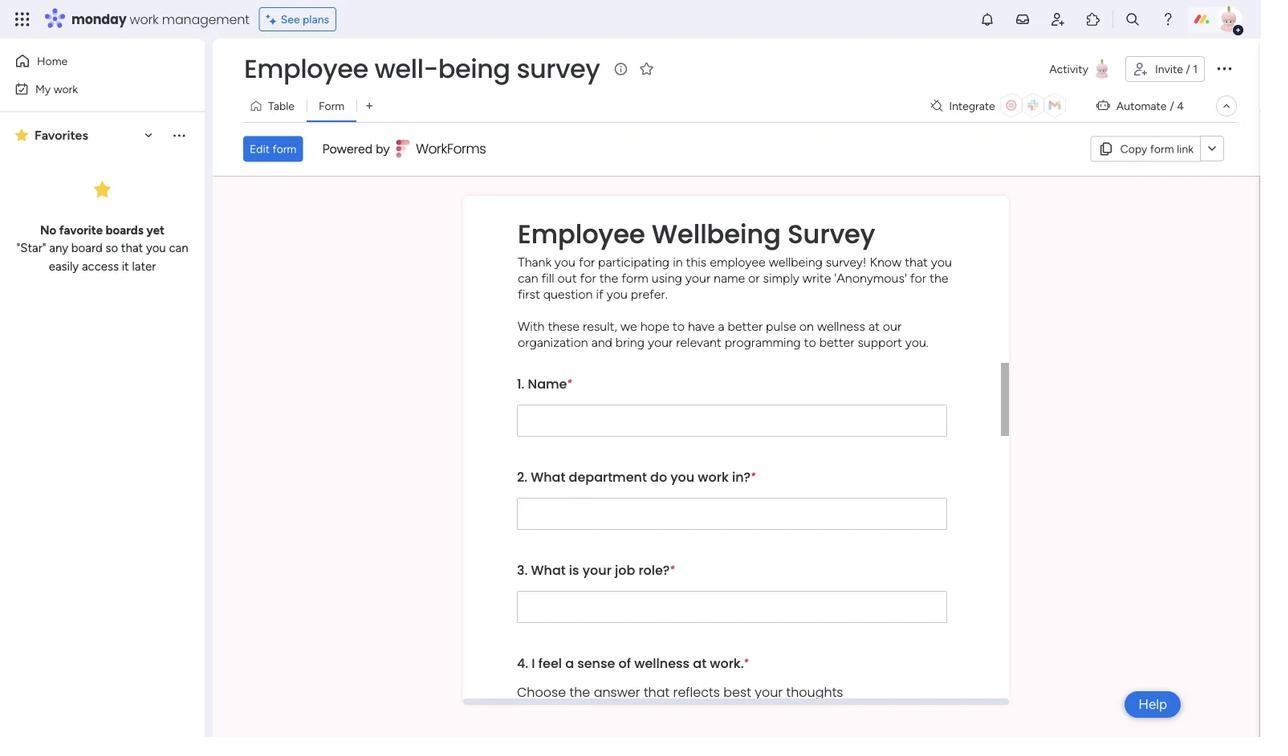 Task type: locate. For each thing, give the bounding box(es) containing it.
1 vertical spatial what
[[531, 561, 566, 579]]

0 horizontal spatial employee
[[244, 51, 368, 87]]

you down yet
[[146, 241, 166, 255]]

2 horizontal spatial form
[[1151, 142, 1175, 156]]

can right the so at the left of page
[[169, 241, 188, 255]]

1 horizontal spatial wellness
[[818, 318, 866, 333]]

being
[[438, 51, 510, 87]]

your down hope
[[648, 334, 673, 350]]

better
[[728, 318, 763, 333], [820, 334, 855, 350]]

your right is
[[583, 561, 612, 579]]

0 horizontal spatial to
[[673, 318, 685, 333]]

copy
[[1121, 142, 1148, 156]]

work
[[130, 10, 159, 28], [54, 82, 78, 96], [698, 468, 729, 486]]

a
[[718, 318, 725, 333], [566, 654, 574, 672]]

2.
[[517, 468, 528, 486]]

better left support on the right top of the page
[[820, 334, 855, 350]]

work for my
[[54, 82, 78, 96]]

1
[[1194, 62, 1198, 76]]

/ inside button
[[1186, 62, 1191, 76]]

my work button
[[10, 76, 173, 102]]

3. what is your job role? group
[[517, 549, 948, 642]]

form inside copy form link button
[[1151, 142, 1175, 156]]

0 vertical spatial a
[[718, 318, 725, 333]]

automate
[[1117, 99, 1167, 113]]

board
[[71, 241, 103, 255]]

using
[[652, 270, 682, 285]]

notifications image
[[980, 11, 996, 27]]

options image
[[1215, 58, 1234, 78]]

0 vertical spatial better
[[728, 318, 763, 333]]

search everything image
[[1125, 11, 1141, 27]]

choose
[[517, 683, 566, 701]]

0 horizontal spatial work
[[54, 82, 78, 96]]

or
[[749, 270, 760, 285]]

inbox image
[[1015, 11, 1031, 27]]

0 horizontal spatial /
[[1170, 99, 1175, 113]]

the right 'anonymous'
[[930, 270, 949, 285]]

your right best
[[755, 683, 783, 701]]

out
[[558, 270, 577, 285]]

the up the if
[[600, 270, 618, 285]]

wellbeing
[[652, 216, 781, 252]]

wellness right on
[[818, 318, 866, 333]]

1 horizontal spatial /
[[1186, 62, 1191, 76]]

what is your job role? element
[[517, 561, 670, 579]]

1 horizontal spatial form
[[622, 270, 649, 285]]

apps image
[[1086, 11, 1102, 27]]

form form
[[213, 176, 1260, 737]]

you inside group
[[671, 468, 695, 486]]

0 vertical spatial /
[[1186, 62, 1191, 76]]

form
[[1151, 142, 1175, 156], [273, 142, 297, 156], [622, 270, 649, 285]]

group
[[517, 642, 948, 737]]

* right job
[[670, 563, 675, 575]]

that up it
[[121, 241, 143, 255]]

simply
[[763, 270, 800, 285]]

invite members image
[[1050, 11, 1067, 27]]

form right edit
[[273, 142, 297, 156]]

1 vertical spatial wellness
[[635, 654, 690, 672]]

2 horizontal spatial work
[[698, 468, 729, 486]]

1 what from the top
[[531, 468, 566, 486]]

1 horizontal spatial to
[[804, 334, 817, 350]]

0 vertical spatial what
[[531, 468, 566, 486]]

wellness
[[818, 318, 866, 333], [635, 654, 690, 672]]

that down "4. i feel a sense of wellness at work. *"
[[644, 683, 670, 701]]

2 what from the top
[[531, 561, 566, 579]]

relevant
[[676, 334, 722, 350]]

see plans
[[281, 12, 329, 26]]

powered by
[[322, 141, 390, 157]]

we
[[621, 318, 637, 333]]

survey!
[[826, 254, 867, 269]]

what left is
[[531, 561, 566, 579]]

your inside thank you for participating in this employee wellbeing survey! know that you can fill out for the form using your name or simply write 'anonymous' for the first question if you prefer.
[[686, 270, 711, 285]]

a right the have
[[718, 318, 725, 333]]

2 horizontal spatial the
[[930, 270, 949, 285]]

you right the if
[[607, 286, 628, 301]]

1. Name field
[[517, 405, 948, 437]]

employee inside form form
[[518, 216, 645, 252]]

3. What is your job role? field
[[517, 591, 948, 623]]

0 horizontal spatial can
[[169, 241, 188, 255]]

0 horizontal spatial form
[[273, 142, 297, 156]]

department
[[569, 468, 647, 486]]

form down "participating"
[[622, 270, 649, 285]]

see
[[281, 12, 300, 26]]

have
[[688, 318, 715, 333]]

what inside 'group'
[[531, 561, 566, 579]]

do
[[651, 468, 667, 486]]

1 horizontal spatial better
[[820, 334, 855, 350]]

2 horizontal spatial that
[[905, 254, 928, 269]]

employee
[[244, 51, 368, 87], [518, 216, 645, 252]]

0 vertical spatial can
[[169, 241, 188, 255]]

1 horizontal spatial a
[[718, 318, 725, 333]]

invite / 1
[[1156, 62, 1198, 76]]

wellness up "choose the answer that reflects best your thoughts"
[[635, 654, 690, 672]]

thank you for participating in this employee wellbeing survey! know that you can fill out for the form using your name or simply write 'anonymous' for the first question if you prefer.
[[518, 254, 952, 301]]

1 horizontal spatial work
[[130, 10, 159, 28]]

help
[[1139, 696, 1168, 713]]

your down this
[[686, 270, 711, 285]]

0 vertical spatial employee
[[244, 51, 368, 87]]

easily
[[49, 259, 79, 273]]

* up best
[[744, 656, 749, 668]]

the
[[600, 270, 618, 285], [930, 270, 949, 285], [570, 683, 591, 701]]

* down organization
[[567, 377, 572, 388]]

feel
[[539, 654, 562, 672]]

write
[[803, 270, 831, 285]]

so
[[106, 241, 118, 255]]

and
[[592, 334, 613, 350]]

answer
[[594, 683, 641, 701]]

you right know
[[931, 254, 952, 269]]

0 horizontal spatial better
[[728, 318, 763, 333]]

'anonymous'
[[835, 270, 907, 285]]

pulse
[[766, 318, 797, 333]]

home button
[[10, 48, 173, 74]]

your inside with these result, we hope to have a better pulse on wellness at our organization and bring your relevant programming to better support you.
[[648, 334, 673, 350]]

at up support on the right top of the page
[[869, 318, 880, 333]]

employee up table
[[244, 51, 368, 87]]

better up programming
[[728, 318, 763, 333]]

work right 'my'
[[54, 82, 78, 96]]

0 vertical spatial wellness
[[818, 318, 866, 333]]

work for monday
[[130, 10, 159, 28]]

your inside 'group'
[[583, 561, 612, 579]]

1 vertical spatial /
[[1170, 99, 1175, 113]]

that right know
[[905, 254, 928, 269]]

activity
[[1050, 62, 1089, 76]]

what inside group
[[531, 468, 566, 486]]

2. what department do you work in? *
[[517, 468, 756, 486]]

help button
[[1125, 691, 1181, 718]]

the down sense
[[570, 683, 591, 701]]

work right 'monday'
[[130, 10, 159, 28]]

if
[[596, 286, 604, 301]]

work left in?
[[698, 468, 729, 486]]

1 vertical spatial a
[[566, 654, 574, 672]]

work inside button
[[54, 82, 78, 96]]

4.
[[517, 654, 529, 672]]

* inside "1. name *"
[[567, 377, 572, 388]]

can inside thank you for participating in this employee wellbeing survey! know that you can fill out for the form using your name or simply write 'anonymous' for the first question if you prefer.
[[518, 270, 538, 285]]

our
[[883, 318, 902, 333]]

1 horizontal spatial that
[[644, 683, 670, 701]]

add view image
[[366, 100, 373, 112]]

what right the 2.
[[531, 468, 566, 486]]

to left the have
[[673, 318, 685, 333]]

you right 'do'
[[671, 468, 695, 486]]

access
[[82, 259, 119, 273]]

you inside no favorite boards yet "star" any board so that you can easily access it later
[[146, 241, 166, 255]]

1 vertical spatial employee
[[518, 216, 645, 252]]

show board description image
[[611, 61, 631, 77]]

a inside with these result, we hope to have a better pulse on wellness at our organization and bring your relevant programming to better support you.
[[718, 318, 725, 333]]

1 vertical spatial work
[[54, 82, 78, 96]]

1 horizontal spatial employee
[[518, 216, 645, 252]]

employee up out
[[518, 216, 645, 252]]

powered
[[322, 141, 373, 157]]

1 horizontal spatial can
[[518, 270, 538, 285]]

1. name group
[[517, 363, 948, 456]]

0 horizontal spatial that
[[121, 241, 143, 255]]

on
[[800, 318, 814, 333]]

form left link
[[1151, 142, 1175, 156]]

work inside group
[[698, 468, 729, 486]]

collapse board header image
[[1221, 100, 1234, 112]]

0 vertical spatial work
[[130, 10, 159, 28]]

name element
[[517, 374, 567, 393]]

what for 2.
[[531, 468, 566, 486]]

reflects
[[673, 683, 720, 701]]

1 vertical spatial to
[[804, 334, 817, 350]]

form inside edit form button
[[273, 142, 297, 156]]

2 vertical spatial work
[[698, 468, 729, 486]]

/ left 1 at the top
[[1186, 62, 1191, 76]]

v2 star 2 image
[[15, 126, 28, 145]]

for
[[579, 254, 595, 269], [580, 270, 596, 285], [911, 270, 927, 285]]

select product image
[[14, 11, 31, 27]]

at left work.
[[693, 654, 707, 672]]

/
[[1186, 62, 1191, 76], [1170, 99, 1175, 113]]

*
[[567, 377, 572, 388], [751, 470, 756, 482], [670, 563, 675, 575], [744, 656, 749, 668]]

a right feel
[[566, 654, 574, 672]]

0 vertical spatial at
[[869, 318, 880, 333]]

* up '2. what department do you work in?' field
[[751, 470, 756, 482]]

add to favorites image
[[639, 61, 655, 77]]

1 horizontal spatial at
[[869, 318, 880, 333]]

/ left 4
[[1170, 99, 1175, 113]]

home
[[37, 54, 68, 68]]

boards
[[106, 223, 144, 237]]

to
[[673, 318, 685, 333], [804, 334, 817, 350]]

i
[[532, 654, 535, 672]]

1 vertical spatial at
[[693, 654, 707, 672]]

result,
[[583, 318, 617, 333]]

* inside '2. what department do you work in? *'
[[751, 470, 756, 482]]

can up first
[[518, 270, 538, 285]]

you
[[146, 241, 166, 255], [555, 254, 576, 269], [931, 254, 952, 269], [607, 286, 628, 301], [671, 468, 695, 486]]

role?
[[639, 561, 670, 579]]

dapulse integrations image
[[931, 100, 943, 112]]

favorites options image
[[171, 127, 187, 143]]

form button
[[307, 93, 357, 119]]

1 vertical spatial can
[[518, 270, 538, 285]]

to down on
[[804, 334, 817, 350]]



Task type: vqa. For each thing, say whether or not it's contained in the screenshot.
Wellness
yes



Task type: describe. For each thing, give the bounding box(es) containing it.
question
[[544, 286, 593, 301]]

participating
[[598, 254, 670, 269]]

copy form link
[[1121, 142, 1194, 156]]

3.
[[517, 561, 528, 579]]

name
[[528, 374, 567, 393]]

Employee well-being survey field
[[240, 51, 604, 87]]

with these result, we hope to have a better pulse on wellness at our organization and bring your relevant programming to better support you.
[[518, 318, 929, 350]]

at inside with these result, we hope to have a better pulse on wellness at our organization and bring your relevant programming to better support you.
[[869, 318, 880, 333]]

these
[[548, 318, 580, 333]]

group containing 4. i feel a sense of wellness at work.
[[517, 642, 948, 737]]

in?
[[732, 468, 751, 486]]

can inside no favorite boards yet "star" any board so that you can easily access it later
[[169, 241, 188, 255]]

wellbeing
[[769, 254, 823, 269]]

employee for employee well-being survey
[[244, 51, 368, 87]]

choose the answer that reflects best your thoughts element
[[517, 683, 948, 701]]

it
[[122, 259, 129, 273]]

/ for 1
[[1186, 62, 1191, 76]]

form for copy
[[1151, 142, 1175, 156]]

employee well-being survey
[[244, 51, 600, 87]]

0 horizontal spatial the
[[570, 683, 591, 701]]

edit
[[250, 142, 270, 156]]

job
[[615, 561, 635, 579]]

autopilot image
[[1097, 95, 1111, 115]]

know
[[870, 254, 902, 269]]

work.
[[710, 654, 744, 672]]

"star"
[[16, 241, 46, 255]]

monday work management
[[71, 10, 250, 28]]

my
[[35, 82, 51, 96]]

integrate
[[950, 99, 996, 113]]

with
[[518, 318, 545, 333]]

workforms logo image
[[396, 136, 487, 162]]

employee for employee wellbeing survey
[[518, 216, 645, 252]]

survey
[[517, 51, 600, 87]]

2. What department do you work in? field
[[517, 498, 948, 530]]

table button
[[243, 93, 307, 119]]

for up question
[[579, 254, 595, 269]]

automate / 4
[[1117, 99, 1185, 113]]

management
[[162, 10, 250, 28]]

thank
[[518, 254, 552, 269]]

invite / 1 button
[[1126, 56, 1205, 82]]

0 vertical spatial to
[[673, 318, 685, 333]]

choose the answer that reflects best your thoughts
[[517, 683, 844, 701]]

you up out
[[555, 254, 576, 269]]

0 horizontal spatial a
[[566, 654, 574, 672]]

no
[[40, 223, 56, 237]]

monday
[[71, 10, 127, 28]]

i feel a sense of wellness at work. element
[[517, 654, 744, 672]]

/ for 4
[[1170, 99, 1175, 113]]

see plans button
[[259, 7, 337, 31]]

table
[[268, 99, 295, 113]]

organization
[[518, 334, 588, 350]]

hope
[[641, 318, 670, 333]]

that inside no favorite boards yet "star" any board so that you can easily access it later
[[121, 241, 143, 255]]

ruby anderson image
[[1217, 6, 1242, 32]]

favorite
[[59, 223, 103, 237]]

1 horizontal spatial the
[[600, 270, 618, 285]]

sense
[[578, 654, 616, 672]]

1. name *
[[517, 374, 572, 393]]

any
[[49, 241, 68, 255]]

2. what department do you work in? group
[[517, 456, 948, 549]]

form
[[319, 99, 345, 113]]

3. what is your job role? *
[[517, 561, 675, 579]]

1 vertical spatial better
[[820, 334, 855, 350]]

form for edit
[[273, 142, 297, 156]]

for up the if
[[580, 270, 596, 285]]

fill
[[542, 270, 555, 285]]

what for 3.
[[531, 561, 566, 579]]

* inside "4. i feel a sense of wellness at work. *"
[[744, 656, 749, 668]]

of
[[619, 654, 631, 672]]

wellness inside with these result, we hope to have a better pulse on wellness at our organization and bring your relevant programming to better support you.
[[818, 318, 866, 333]]

best
[[724, 683, 752, 701]]

form inside thank you for participating in this employee wellbeing survey! know that you can fill out for the form using your name or simply write 'anonymous' for the first question if you prefer.
[[622, 270, 649, 285]]

0 horizontal spatial wellness
[[635, 654, 690, 672]]

that inside thank you for participating in this employee wellbeing survey! know that you can fill out for the form using your name or simply write 'anonymous' for the first question if you prefer.
[[905, 254, 928, 269]]

favorites button
[[11, 122, 160, 149]]

later
[[132, 259, 156, 273]]

well-
[[375, 51, 438, 87]]

for right 'anonymous'
[[911, 270, 927, 285]]

programming
[[725, 334, 801, 350]]

edit form
[[250, 142, 297, 156]]

favorites
[[35, 128, 88, 143]]

plans
[[303, 12, 329, 26]]

thoughts
[[787, 683, 844, 701]]

invite
[[1156, 62, 1184, 76]]

name
[[714, 270, 745, 285]]

this
[[686, 254, 707, 269]]

edit form button
[[243, 136, 303, 162]]

bring
[[616, 334, 645, 350]]

0 horizontal spatial at
[[693, 654, 707, 672]]

* inside 3. what is your job role? *
[[670, 563, 675, 575]]

link
[[1177, 142, 1194, 156]]

what department do you work in? element
[[517, 468, 751, 486]]

1.
[[517, 374, 525, 393]]

in
[[673, 254, 683, 269]]

no favorite boards yet "star" any board so that you can easily access it later
[[16, 223, 188, 273]]

employee
[[710, 254, 766, 269]]

help image
[[1160, 11, 1177, 27]]

my work
[[35, 82, 78, 96]]

by
[[376, 141, 390, 157]]

4. i feel a sense of wellness at work. *
[[517, 654, 749, 672]]

is
[[569, 561, 580, 579]]

4
[[1178, 99, 1185, 113]]

activity button
[[1043, 56, 1119, 82]]



